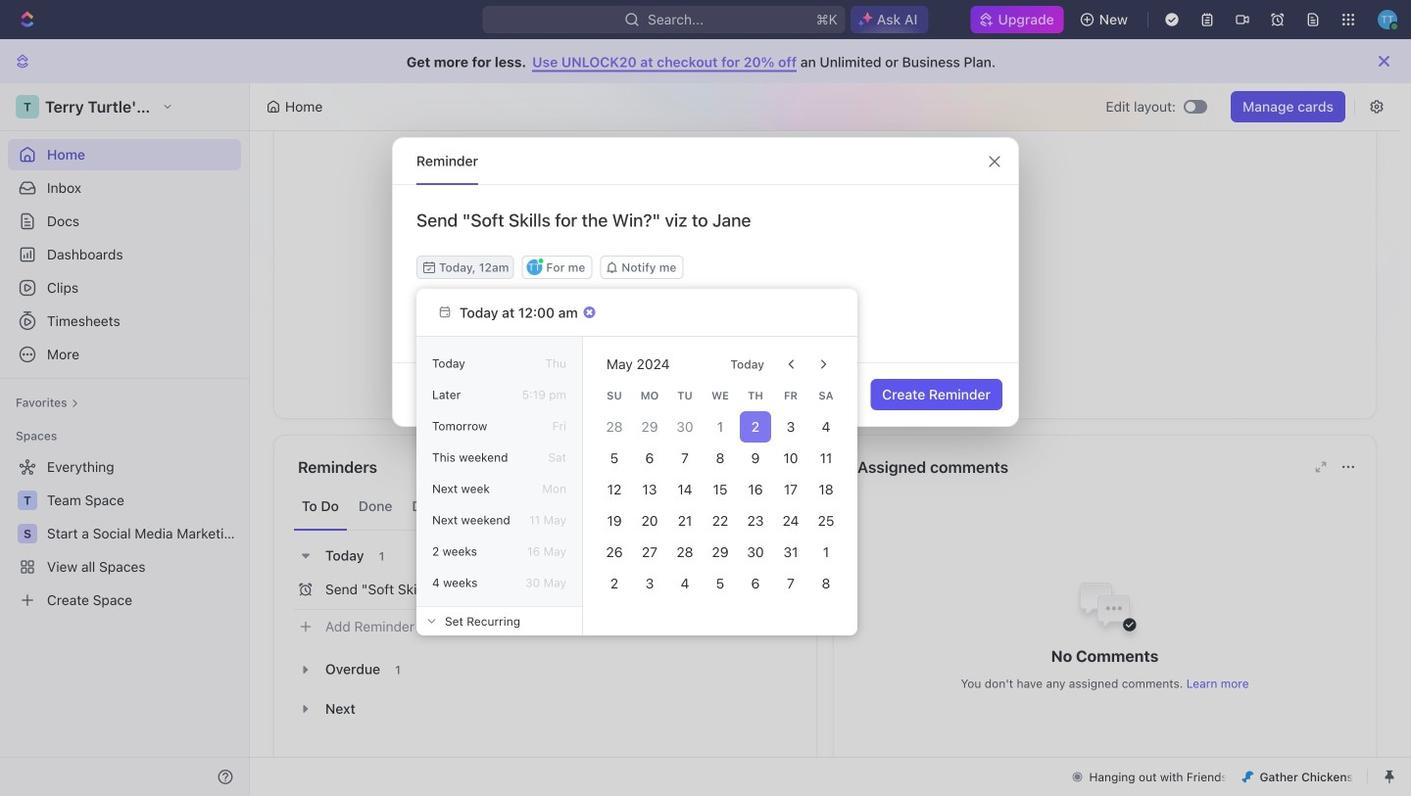 Task type: describe. For each thing, give the bounding box(es) containing it.
tree inside sidebar navigation
[[8, 452, 241, 617]]

sidebar navigation
[[0, 83, 250, 797]]

Due date text field
[[460, 305, 579, 321]]

drumstick bite image
[[1242, 772, 1254, 784]]



Task type: locate. For each thing, give the bounding box(es) containing it.
dialog
[[392, 137, 1019, 427]]

tree
[[8, 452, 241, 617]]

tab list
[[294, 483, 797, 531]]

Reminder na﻿me or type '/' for commands text field
[[393, 209, 1018, 256]]



Task type: vqa. For each thing, say whether or not it's contained in the screenshot.
Reminder na﻿me or type '/' for commands 'Text Box'
yes



